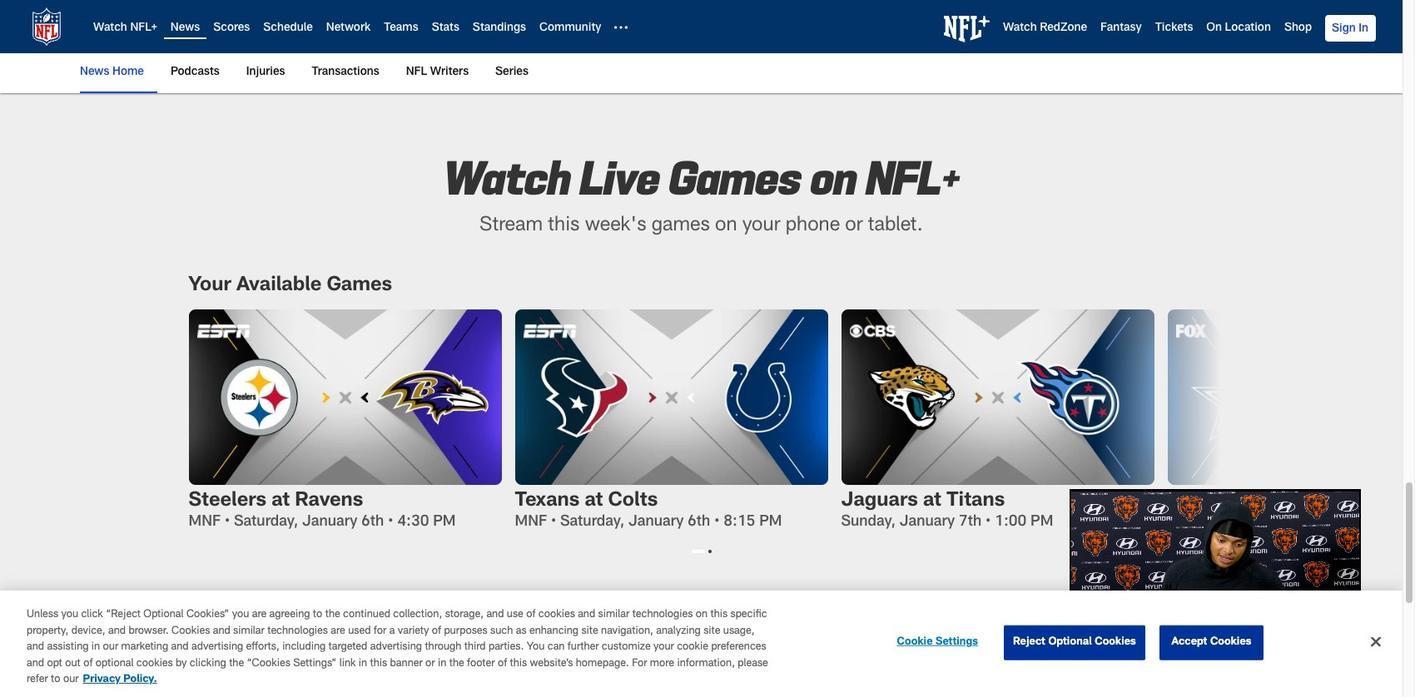 Task type: vqa. For each thing, say whether or not it's contained in the screenshot.
A
yes



Task type: describe. For each thing, give the bounding box(es) containing it.
1 advertising from the left
[[191, 643, 243, 654]]

steelers
[[189, 492, 266, 512]]

watch live games on nfl+
[[443, 147, 960, 203]]

community link
[[539, 23, 601, 34]]

news home
[[80, 67, 144, 78]]

2 you from the left
[[232, 611, 249, 621]]

general & media info
[[464, 628, 593, 640]]

scores
[[213, 23, 250, 34]]

customize
[[602, 643, 651, 654]]

banner containing watch nfl+
[[0, 0, 1403, 93]]

• inside jaguars at titans sunday, january 7th • 1:00 pm
[[986, 516, 991, 531]]

series
[[495, 67, 529, 78]]

network link
[[326, 23, 371, 34]]

of up the through
[[432, 627, 441, 638]]

commanders
[[1283, 492, 1410, 512]]

watch nfl+ link
[[93, 23, 157, 34]]

2 horizontal spatial the
[[449, 659, 464, 670]]

sign in button
[[1325, 15, 1376, 42]]

cowboys
[[1168, 492, 1254, 512]]

nfl+ image
[[944, 16, 990, 42]]

your inside unless you click "reject optional cookies" you are agreeing to the continued collection, storage, and use of cookies and similar technologies on this specific property, device, and browser. cookies and similar technologies are used for a variety of purposes such as enhancing site navigation, analyzing site usage, and assisting in our marketing and advertising efforts, including targeted advertising through third parties. you can further customize your cookie preferences and opt out of optional cookies by clicking the "cookies settings" link in this banner or in the footer of this website's homepage. for more information, please refer to our
[[654, 643, 674, 654]]

january inside jaguars at titans sunday, january 7th • 1:00 pm
[[900, 516, 955, 531]]

cookie
[[677, 643, 709, 654]]

0 horizontal spatial are
[[252, 611, 267, 621]]

1 horizontal spatial are
[[331, 627, 345, 638]]

redzone
[[1040, 23, 1087, 34]]

and down the cookies"
[[213, 627, 230, 638]]

navigation,
[[601, 627, 653, 638]]

teams for teams "button"
[[359, 628, 397, 640]]

a
[[389, 627, 395, 638]]

2 • from the left
[[388, 516, 394, 531]]

unless
[[27, 611, 58, 621]]

0 horizontal spatial to
[[51, 676, 60, 686]]

used
[[348, 627, 371, 638]]

shop
[[1284, 23, 1312, 34]]

0 horizontal spatial cookies
[[136, 659, 173, 670]]

of down parties.
[[498, 659, 507, 670]]

sign in
[[1332, 23, 1369, 35]]

tab list containing teams
[[0, 617, 1403, 698]]

or inside unless you click "reject optional cookies" you are agreeing to the continued collection, storage, and use of cookies and similar technologies on this specific property, device, and browser. cookies and similar technologies are used for a variety of purposes such as enhancing site navigation, analyzing site usage, and assisting in our marketing and advertising efforts, including targeted advertising through third parties. you can further customize your cookie preferences and opt out of optional cookies by clicking the "cookies settings" link in this banner or in the footer of this website's homepage. for more information, please refer to our
[[426, 659, 435, 670]]

standings
[[473, 23, 526, 34]]

news link
[[171, 23, 200, 34]]

and up such
[[487, 611, 504, 621]]

more
[[650, 659, 674, 670]]

4 • from the left
[[714, 516, 720, 531]]

1 site from the left
[[581, 627, 598, 638]]

opt
[[47, 659, 62, 670]]

on location
[[1207, 23, 1271, 34]]

such
[[490, 627, 513, 638]]

media
[[529, 628, 564, 640]]

schedule
[[263, 23, 313, 34]]

1 vertical spatial similar
[[233, 627, 265, 638]]

on inside unless you click "reject optional cookies" you are agreeing to the continued collection, storage, and use of cookies and similar technologies on this specific property, device, and browser. cookies and similar technologies are used for a variety of purposes such as enhancing site navigation, analyzing site usage, and assisting in our marketing and advertising efforts, including targeted advertising through third parties. you can further customize your cookie preferences and opt out of optional cookies by clicking the "cookies settings" link in this banner or in the footer of this website's homepage. for more information, please refer to our
[[696, 611, 708, 621]]

&
[[518, 628, 526, 640]]

at for steelers
[[272, 492, 290, 512]]

and up refer on the bottom left of the page
[[27, 659, 44, 670]]

6th for ravens
[[361, 516, 384, 531]]

clicking
[[190, 659, 226, 670]]

by
[[176, 659, 187, 670]]

news home link
[[80, 53, 151, 92]]

policy.
[[123, 676, 157, 686]]

this inside page main content main content
[[548, 216, 580, 236]]

nfl inside "more nfl sites" button
[[989, 628, 1009, 640]]

and down property,
[[27, 643, 44, 654]]

phone
[[786, 216, 840, 236]]

website's
[[530, 659, 573, 670]]

location
[[1225, 23, 1271, 34]]

pm inside texans at colts mnf • saturday, january 6th • 8:15 pm
[[759, 516, 782, 531]]

available
[[236, 276, 322, 296]]

specific
[[731, 611, 767, 621]]

pm inside jaguars at titans sunday, january 7th • 1:00 pm
[[1031, 516, 1053, 531]]

for
[[632, 659, 647, 670]]

out
[[65, 659, 81, 670]]

0 horizontal spatial technologies
[[267, 627, 328, 638]]

use
[[507, 611, 524, 621]]

reject optional cookies
[[1013, 638, 1136, 648]]

privacy policy.
[[83, 676, 157, 686]]

7th for commanders
[[1285, 516, 1308, 531]]

january inside steelers at ravens mnf • saturday, january 6th • 4:30 pm
[[302, 516, 358, 531]]

transactions
[[312, 67, 379, 78]]

fantasy
[[1101, 23, 1142, 34]]

tickets
[[1155, 23, 1193, 34]]

community
[[539, 23, 601, 34]]

saturday, for steelers
[[234, 516, 298, 531]]

1 horizontal spatial similar
[[598, 611, 630, 621]]

podcasts link
[[164, 53, 226, 92]]

cowboys at commanders sunday, january 7th • 4:25 pm
[[1168, 492, 1410, 531]]

at for texans
[[585, 492, 603, 512]]

marketing
[[121, 643, 168, 654]]

news for news
[[171, 23, 200, 34]]

unless you click "reject optional cookies" you are agreeing to the continued collection, storage, and use of cookies and similar technologies on this specific property, device, and browser. cookies and similar technologies are used for a variety of purposes such as enhancing site navigation, analyzing site usage, and assisting in our marketing and advertising efforts, including targeted advertising through third parties. you can further customize your cookie preferences and opt out of optional cookies by clicking the "cookies settings" link in this banner or in the footer of this website's homepage. for more information, please refer to our
[[27, 611, 768, 686]]

tablet.
[[868, 216, 923, 236]]

pm inside steelers at ravens mnf • saturday, january 6th • 4:30 pm
[[433, 516, 456, 531]]

1 you from the left
[[61, 611, 78, 621]]

enhancing
[[529, 627, 579, 638]]

january inside cowboys at commanders sunday, january 7th • 4:25 pm
[[1226, 516, 1281, 531]]

carousel with 11 items region
[[182, 0, 1415, 94]]

dots image
[[615, 21, 628, 34]]

privacy policy. link
[[83, 676, 157, 686]]

footer
[[467, 659, 495, 670]]

preferences
[[711, 643, 766, 654]]

your
[[189, 276, 231, 296]]

0 horizontal spatial the
[[229, 659, 244, 670]]

and up info
[[578, 611, 595, 621]]

refer
[[27, 676, 48, 686]]

further
[[568, 643, 599, 654]]

info
[[567, 628, 593, 640]]

steelers at ravens mnf • saturday, january 6th • 4:30 pm
[[189, 492, 456, 531]]

general
[[464, 628, 515, 640]]

texans
[[515, 492, 580, 512]]

0 vertical spatial cookies
[[539, 611, 575, 621]]

cookie settings
[[897, 638, 978, 648]]

settings
[[936, 638, 978, 648]]

homepage.
[[576, 659, 629, 670]]

colts
[[608, 492, 658, 512]]

mnf for texans at colts
[[515, 516, 547, 531]]

2 horizontal spatial on
[[811, 147, 857, 203]]

0 horizontal spatial in
[[91, 643, 100, 654]]

cookies inside unless you click "reject optional cookies" you are agreeing to the continued collection, storage, and use of cookies and similar technologies on this specific property, device, and browser. cookies and similar technologies are used for a variety of purposes such as enhancing site navigation, analyzing site usage, and assisting in our marketing and advertising efforts, including targeted advertising through third parties. you can further customize your cookie preferences and opt out of optional cookies by clicking the "cookies settings" link in this banner or in the footer of this website's homepage. for more information, please refer to our
[[172, 627, 210, 638]]

or inside page main content main content
[[845, 216, 863, 236]]

sunday, for cowboys at commanders
[[1168, 516, 1222, 531]]

sites
[[1012, 628, 1044, 640]]

• inside cowboys at commanders sunday, january 7th • 4:25 pm
[[1312, 516, 1317, 531]]

games for available
[[327, 276, 392, 296]]

agreeing
[[269, 611, 310, 621]]

scores link
[[213, 23, 250, 34]]

cookies"
[[186, 611, 229, 621]]

2 site from the left
[[704, 627, 721, 638]]

information,
[[677, 659, 735, 670]]

your inside page main content main content
[[742, 216, 781, 236]]



Task type: locate. For each thing, give the bounding box(es) containing it.
on right the games
[[715, 216, 737, 236]]

to down opt
[[51, 676, 60, 686]]

purposes
[[444, 627, 488, 638]]

games up stream this week's games on your phone or tablet.
[[669, 147, 802, 203]]

are
[[252, 611, 267, 621], [331, 627, 345, 638]]

injuries link
[[240, 53, 292, 92]]

1 horizontal spatial nfl
[[989, 628, 1009, 640]]

podcasts
[[171, 67, 220, 78]]

your up more
[[654, 643, 674, 654]]

1 pm from the left
[[433, 516, 456, 531]]

1 horizontal spatial mnf
[[515, 516, 547, 531]]

0 horizontal spatial on
[[696, 611, 708, 621]]

1 6th from the left
[[361, 516, 384, 531]]

6th inside texans at colts mnf • saturday, january 6th • 8:15 pm
[[688, 516, 710, 531]]

pm right 1:00
[[1031, 516, 1053, 531]]

cookies left accept
[[1095, 638, 1136, 648]]

shop link
[[1284, 23, 1312, 34]]

pm right 8:15
[[759, 516, 782, 531]]

pm inside cowboys at commanders sunday, january 7th • 4:25 pm
[[1357, 516, 1380, 531]]

0 horizontal spatial optional
[[143, 611, 184, 621]]

2 horizontal spatial in
[[438, 659, 446, 670]]

1 horizontal spatial site
[[704, 627, 721, 638]]

series link
[[489, 53, 535, 92]]

0 horizontal spatial similar
[[233, 627, 265, 638]]

in
[[1359, 23, 1369, 35]]

site up cookie
[[704, 627, 721, 638]]

link
[[339, 659, 356, 670]]

1 horizontal spatial cookies
[[539, 611, 575, 621]]

reject optional cookies button
[[1004, 626, 1145, 661]]

news left home
[[80, 67, 109, 78]]

1 mnf from the left
[[189, 516, 221, 531]]

stats link
[[432, 23, 459, 34]]

1 horizontal spatial cookies
[[1095, 638, 1136, 648]]

mnf down steelers
[[189, 516, 221, 531]]

technologies up including
[[267, 627, 328, 638]]

0 horizontal spatial nfl+
[[130, 23, 157, 34]]

news for news home
[[80, 67, 109, 78]]

nfl left writers
[[406, 67, 427, 78]]

technologies up analyzing
[[632, 611, 693, 621]]

1 • from the left
[[224, 516, 230, 531]]

1 horizontal spatial or
[[845, 216, 863, 236]]

optional inside button
[[1048, 638, 1092, 648]]

6th for colts
[[688, 516, 710, 531]]

1 vertical spatial nfl
[[989, 628, 1009, 640]]

2 7th from the left
[[1285, 516, 1308, 531]]

mnf inside steelers at ravens mnf • saturday, january 6th • 4:30 pm
[[189, 516, 221, 531]]

nfl left sites in the right of the page
[[989, 628, 1009, 640]]

7th for titans
[[959, 516, 982, 531]]

watch redzone link
[[1003, 23, 1087, 34]]

optional up browser.
[[143, 611, 184, 621]]

and up "by" on the bottom left of page
[[171, 643, 189, 654]]

0 horizontal spatial advertising
[[191, 643, 243, 654]]

1 horizontal spatial games
[[669, 147, 802, 203]]

similar
[[598, 611, 630, 621], [233, 627, 265, 638]]

games
[[669, 147, 802, 203], [327, 276, 392, 296]]

0 vertical spatial are
[[252, 611, 267, 621]]

7th down titans
[[959, 516, 982, 531]]

our down "out"
[[63, 676, 79, 686]]

at inside texans at colts mnf • saturday, january 6th • 8:15 pm
[[585, 492, 603, 512]]

1 vertical spatial nfl+
[[867, 147, 960, 203]]

this left 'week's'
[[548, 216, 580, 236]]

3 pm from the left
[[1031, 516, 1053, 531]]

1 sunday, from the left
[[841, 516, 896, 531]]

teams inside "button"
[[359, 628, 397, 640]]

1 january from the left
[[302, 516, 358, 531]]

technologies
[[632, 611, 693, 621], [267, 627, 328, 638]]

more
[[953, 628, 986, 640]]

0 vertical spatial optional
[[143, 611, 184, 621]]

sign
[[1332, 23, 1356, 35]]

2 6th from the left
[[688, 516, 710, 531]]

ravens
[[295, 492, 363, 512]]

2 advertising from the left
[[370, 643, 422, 654]]

saturday, down steelers
[[234, 516, 298, 531]]

0 horizontal spatial mnf
[[189, 516, 221, 531]]

3 january from the left
[[900, 516, 955, 531]]

games right available
[[327, 276, 392, 296]]

accept cookies
[[1172, 638, 1252, 648]]

0 vertical spatial nfl+
[[130, 23, 157, 34]]

optional
[[96, 659, 134, 670]]

initiatives
[[659, 628, 720, 640]]

4 pm from the left
[[1357, 516, 1380, 531]]

sunday, down cowboys
[[1168, 516, 1222, 531]]

sunday,
[[841, 516, 896, 531], [1168, 516, 1222, 531]]

standings link
[[473, 23, 526, 34]]

4:30
[[397, 516, 429, 531]]

news up podcasts
[[171, 23, 200, 34]]

watch for watch redzone
[[1003, 23, 1037, 34]]

watch inside page main content main content
[[443, 147, 571, 203]]

advertising
[[191, 643, 243, 654], [370, 643, 422, 654]]

your available games heading
[[189, 276, 1214, 296]]

reject
[[1013, 638, 1046, 648]]

this down parties.
[[510, 659, 527, 670]]

mnf for steelers at ravens
[[189, 516, 221, 531]]

1 horizontal spatial on
[[715, 216, 737, 236]]

january down ravens
[[302, 516, 358, 531]]

sunday, inside cowboys at commanders sunday, january 7th • 4:25 pm
[[1168, 516, 1222, 531]]

5 • from the left
[[986, 516, 991, 531]]

in down device,
[[91, 643, 100, 654]]

writers
[[430, 67, 469, 78]]

or down the through
[[426, 659, 435, 670]]

6th left 8:15
[[688, 516, 710, 531]]

your left phone
[[742, 216, 781, 236]]

1 vertical spatial our
[[63, 676, 79, 686]]

0 vertical spatial to
[[313, 611, 322, 621]]

fantasy link
[[1101, 23, 1142, 34]]

nfl+ left news link
[[130, 23, 157, 34]]

at inside cowboys at commanders sunday, january 7th • 4:25 pm
[[1259, 492, 1278, 512]]

1 vertical spatial news
[[80, 67, 109, 78]]

0 vertical spatial similar
[[598, 611, 630, 621]]

more nfl sites
[[953, 628, 1044, 640]]

1 at from the left
[[272, 492, 290, 512]]

browser.
[[129, 627, 169, 638]]

targeted
[[328, 643, 367, 654]]

1 horizontal spatial 7th
[[1285, 516, 1308, 531]]

• down steelers
[[224, 516, 230, 531]]

teams left stats
[[384, 23, 419, 34]]

1 horizontal spatial watch
[[443, 147, 571, 203]]

sunday, for jaguars at titans
[[841, 516, 896, 531]]

saturday,
[[234, 516, 298, 531], [560, 516, 625, 531]]

in
[[91, 643, 100, 654], [359, 659, 367, 670], [438, 659, 446, 670]]

0 vertical spatial teams
[[384, 23, 419, 34]]

this
[[548, 216, 580, 236], [711, 611, 728, 621], [370, 659, 387, 670], [510, 659, 527, 670]]

watch for watch live games on nfl+
[[443, 147, 571, 203]]

navigation
[[0, 651, 1403, 698]]

1 horizontal spatial our
[[103, 643, 118, 654]]

sunday, inside jaguars at titans sunday, january 7th • 1:00 pm
[[841, 516, 896, 531]]

1 horizontal spatial optional
[[1048, 638, 1092, 648]]

at inside jaguars at titans sunday, january 7th • 1:00 pm
[[923, 492, 941, 512]]

at left ravens
[[272, 492, 290, 512]]

stream
[[480, 216, 543, 236]]

teams link
[[384, 23, 419, 34]]

• down 'texans'
[[551, 516, 556, 531]]

device,
[[71, 627, 105, 638]]

mnf
[[189, 516, 221, 531], [515, 516, 547, 531]]

mnf inside texans at colts mnf • saturday, january 6th • 8:15 pm
[[515, 516, 547, 531]]

analyzing
[[656, 627, 701, 638]]

• left '4:25'
[[1312, 516, 1317, 531]]

the right 'clicking'
[[229, 659, 244, 670]]

7th left '4:25'
[[1285, 516, 1308, 531]]

1 horizontal spatial advertising
[[370, 643, 422, 654]]

cookies inside button
[[1210, 638, 1252, 648]]

through
[[425, 643, 462, 654]]

1 horizontal spatial you
[[232, 611, 249, 621]]

at for jaguars
[[923, 492, 941, 512]]

your
[[742, 216, 781, 236], [654, 643, 674, 654]]

1 vertical spatial games
[[327, 276, 392, 296]]

our
[[103, 643, 118, 654], [63, 676, 79, 686]]

cookie
[[897, 638, 933, 648]]

nfl inside nfl writers link
[[406, 67, 427, 78]]

3 • from the left
[[551, 516, 556, 531]]

0 horizontal spatial saturday,
[[234, 516, 298, 531]]

watch up stream
[[443, 147, 571, 203]]

initiatives button
[[653, 617, 727, 651]]

0 vertical spatial news
[[171, 23, 200, 34]]

are up targeted
[[331, 627, 345, 638]]

1 vertical spatial or
[[426, 659, 435, 670]]

advertising down a
[[370, 643, 422, 654]]

0 horizontal spatial news
[[80, 67, 109, 78]]

games for live
[[669, 147, 802, 203]]

0 vertical spatial your
[[742, 216, 781, 236]]

6th
[[361, 516, 384, 531], [688, 516, 710, 531]]

0 vertical spatial technologies
[[632, 611, 693, 621]]

on up initiatives at the bottom of the page
[[696, 611, 708, 621]]

0 horizontal spatial watch
[[93, 23, 127, 34]]

nfl writers
[[406, 67, 469, 78]]

0 horizontal spatial our
[[63, 676, 79, 686]]

2 vertical spatial on
[[696, 611, 708, 621]]

are left agreeing
[[252, 611, 267, 621]]

0 horizontal spatial games
[[327, 276, 392, 296]]

our up optional
[[103, 643, 118, 654]]

0 horizontal spatial nfl
[[406, 67, 427, 78]]

1 horizontal spatial sunday,
[[1168, 516, 1222, 531]]

live
[[580, 147, 660, 203]]

parties.
[[489, 643, 524, 654]]

the down the through
[[449, 659, 464, 670]]

nfl
[[406, 67, 427, 78], [989, 628, 1009, 640]]

cookies inside button
[[1095, 638, 1136, 648]]

at left 'colts'
[[585, 492, 603, 512]]

"cookies
[[247, 659, 290, 670]]

2 pm from the left
[[759, 516, 782, 531]]

footer containing teams
[[0, 617, 1403, 698]]

january down cowboys
[[1226, 516, 1281, 531]]

pm right 4:30
[[433, 516, 456, 531]]

1 horizontal spatial 6th
[[688, 516, 710, 531]]

0 horizontal spatial cookies
[[172, 627, 210, 638]]

0 vertical spatial or
[[845, 216, 863, 236]]

1:00
[[995, 516, 1027, 531]]

january inside texans at colts mnf • saturday, january 6th • 8:15 pm
[[629, 516, 684, 531]]

news
[[171, 23, 200, 34], [80, 67, 109, 78]]

7th inside jaguars at titans sunday, january 7th • 1:00 pm
[[959, 516, 982, 531]]

similar up efforts, at the left bottom
[[233, 627, 265, 638]]

1 horizontal spatial the
[[325, 611, 340, 621]]

optional right reject
[[1048, 638, 1092, 648]]

continued
[[343, 611, 390, 621]]

0 horizontal spatial 7th
[[959, 516, 982, 531]]

can
[[548, 643, 565, 654]]

site up further
[[581, 627, 598, 638]]

similar up navigation,
[[598, 611, 630, 621]]

cookies down the cookies"
[[172, 627, 210, 638]]

0 horizontal spatial or
[[426, 659, 435, 670]]

1 vertical spatial are
[[331, 627, 345, 638]]

3 at from the left
[[923, 492, 941, 512]]

at for cowboys
[[1259, 492, 1278, 512]]

cookies up enhancing
[[539, 611, 575, 621]]

of right "out"
[[83, 659, 93, 670]]

page main content main content
[[0, 0, 1415, 656]]

2 sunday, from the left
[[1168, 516, 1222, 531]]

property,
[[27, 627, 69, 638]]

teams for teams link
[[384, 23, 419, 34]]

1 saturday, from the left
[[234, 516, 298, 531]]

you
[[61, 611, 78, 621], [232, 611, 249, 621]]

1 7th from the left
[[959, 516, 982, 531]]

mnf down 'texans'
[[515, 516, 547, 531]]

2 saturday, from the left
[[560, 516, 625, 531]]

advertising up 'clicking'
[[191, 643, 243, 654]]

of
[[526, 611, 536, 621], [432, 627, 441, 638], [83, 659, 93, 670], [498, 659, 507, 670]]

of right use
[[526, 611, 536, 621]]

8:15
[[724, 516, 756, 531]]

0 horizontal spatial your
[[654, 643, 674, 654]]

6 • from the left
[[1312, 516, 1317, 531]]

1 horizontal spatial news
[[171, 23, 200, 34]]

stream this week's games on your phone or tablet.
[[480, 216, 923, 236]]

cookies down marketing
[[136, 659, 173, 670]]

1 horizontal spatial nfl+
[[867, 147, 960, 203]]

0 horizontal spatial sunday,
[[841, 516, 896, 531]]

settings"
[[293, 659, 337, 670]]

collection,
[[393, 611, 442, 621]]

2 horizontal spatial watch
[[1003, 23, 1037, 34]]

saturday, inside steelers at ravens mnf • saturday, january 6th • 4:30 pm
[[234, 516, 298, 531]]

0 vertical spatial games
[[669, 147, 802, 203]]

0 vertical spatial our
[[103, 643, 118, 654]]

to
[[313, 611, 322, 621], [51, 676, 60, 686]]

6th inside steelers at ravens mnf • saturday, january 6th • 4:30 pm
[[361, 516, 384, 531]]

saturday, down 'colts'
[[560, 516, 625, 531]]

watch for watch nfl+
[[93, 23, 127, 34]]

4 january from the left
[[1226, 516, 1281, 531]]

0 vertical spatial nfl
[[406, 67, 427, 78]]

banner
[[0, 0, 1403, 93]]

optional inside unless you click "reject optional cookies" you are agreeing to the continued collection, storage, and use of cookies and similar technologies on this specific property, device, and browser. cookies and similar technologies are used for a variety of purposes such as enhancing site navigation, analyzing site usage, and assisting in our marketing and advertising efforts, including targeted advertising through third parties. you can further customize your cookie preferences and opt out of optional cookies by clicking the "cookies settings" link in this banner or in the footer of this website's homepage. for more information, please refer to our
[[143, 611, 184, 621]]

storage,
[[445, 611, 484, 621]]

or right phone
[[845, 216, 863, 236]]

header element
[[443, 147, 960, 203]]

you right the cookies"
[[232, 611, 249, 621]]

• left 1:00
[[986, 516, 991, 531]]

1 horizontal spatial saturday,
[[560, 516, 625, 531]]

1 vertical spatial optional
[[1048, 638, 1092, 648]]

1 horizontal spatial to
[[313, 611, 322, 621]]

on
[[1207, 23, 1222, 34]]

footer
[[0, 617, 1403, 698]]

nfl shield image
[[27, 7, 67, 47]]

privacy alert dialog
[[0, 591, 1403, 698]]

nfl writers link
[[399, 53, 475, 92]]

this up usage,
[[711, 611, 728, 621]]

cookies
[[539, 611, 575, 621], [136, 659, 173, 670]]

1 vertical spatial cookies
[[136, 659, 173, 670]]

nfl+
[[130, 23, 157, 34], [867, 147, 960, 203]]

4 at from the left
[[1259, 492, 1278, 512]]

variety
[[398, 627, 429, 638]]

you left click
[[61, 611, 78, 621]]

1 horizontal spatial your
[[742, 216, 781, 236]]

nfl+ up tablet.
[[867, 147, 960, 203]]

pm down commanders
[[1357, 516, 1380, 531]]

2 at from the left
[[585, 492, 603, 512]]

this left banner
[[370, 659, 387, 670]]

watch left redzone
[[1003, 23, 1037, 34]]

0 vertical spatial on
[[811, 147, 857, 203]]

at right cowboys
[[1259, 492, 1278, 512]]

january down 'colts'
[[629, 516, 684, 531]]

1 vertical spatial teams
[[359, 628, 397, 640]]

0 horizontal spatial 6th
[[361, 516, 384, 531]]

your available games
[[189, 276, 392, 296]]

• left 8:15
[[714, 516, 720, 531]]

1 vertical spatial to
[[51, 676, 60, 686]]

stats
[[432, 23, 459, 34]]

the
[[325, 611, 340, 621], [229, 659, 244, 670], [449, 659, 464, 670]]

cookie settings button
[[886, 627, 990, 660]]

optional
[[143, 611, 184, 621], [1048, 638, 1092, 648]]

in right link
[[359, 659, 367, 670]]

0 horizontal spatial you
[[61, 611, 78, 621]]

2 horizontal spatial cookies
[[1210, 638, 1252, 648]]

saturday, inside texans at colts mnf • saturday, january 6th • 8:15 pm
[[560, 516, 625, 531]]

7th inside cowboys at commanders sunday, january 7th • 4:25 pm
[[1285, 516, 1308, 531]]

on up phone
[[811, 147, 857, 203]]

cookies right accept
[[1210, 638, 1252, 648]]

to right agreeing
[[313, 611, 322, 621]]

0 horizontal spatial site
[[581, 627, 598, 638]]

and down "reject
[[108, 627, 126, 638]]

• left 4:30
[[388, 516, 394, 531]]

jaguars at titans sunday, january 7th • 1:00 pm
[[841, 492, 1053, 531]]

saturday, for texans
[[560, 516, 625, 531]]

injuries
[[246, 67, 285, 78]]

2 mnf from the left
[[515, 516, 547, 531]]

1 vertical spatial technologies
[[267, 627, 328, 638]]

the left continued
[[325, 611, 340, 621]]

at left titans
[[923, 492, 941, 512]]

in down the through
[[438, 659, 446, 670]]

1 horizontal spatial in
[[359, 659, 367, 670]]

as
[[516, 627, 527, 638]]

at inside steelers at ravens mnf • saturday, january 6th • 4:30 pm
[[272, 492, 290, 512]]

watch up news home
[[93, 23, 127, 34]]

january down 'jaguars'
[[900, 516, 955, 531]]

1 vertical spatial your
[[654, 643, 674, 654]]

tab list
[[0, 617, 1403, 698]]

site
[[581, 627, 598, 638], [704, 627, 721, 638]]

teams down continued
[[359, 628, 397, 640]]

nfl+ inside page main content main content
[[867, 147, 960, 203]]

6th left 4:30
[[361, 516, 384, 531]]

2 january from the left
[[629, 516, 684, 531]]

1 horizontal spatial technologies
[[632, 611, 693, 621]]

1 vertical spatial on
[[715, 216, 737, 236]]

sunday, down 'jaguars'
[[841, 516, 896, 531]]



